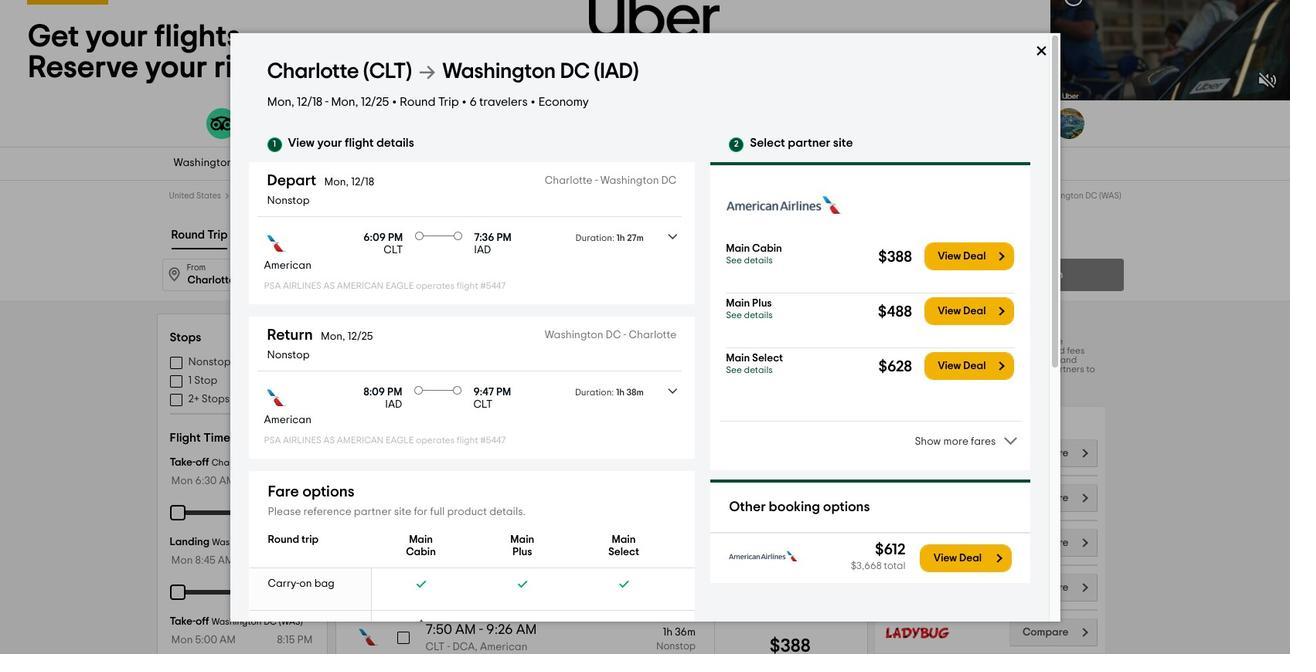Task type: locate. For each thing, give the bounding box(es) containing it.
see inside main cabin see details
[[726, 255, 742, 265]]

united states link
[[169, 192, 221, 200]]

am for mon 8:45 am
[[218, 556, 234, 567]]

1 vertical spatial site
[[394, 507, 412, 518]]

2 compare link from the top
[[1010, 485, 1098, 513]]

to inside and other optional fees may apply. consult partners to find out more.
[[1087, 365, 1096, 374]]

1 horizontal spatial 8:09
[[426, 533, 453, 547]]

compare for 4th the compare link from the top of the page
[[1023, 583, 1069, 594]]

1 vertical spatial flight
[[170, 432, 201, 445]]

details
[[376, 136, 414, 149], [744, 255, 773, 265], [744, 310, 773, 320], [744, 365, 773, 375]]

round up 12:30
[[268, 535, 299, 545]]

4 compare link from the top
[[1010, 575, 1098, 602]]

flight down main plus
[[517, 577, 535, 585]]

mon, inside depart mon, 12/18
[[324, 177, 349, 187]]

compare for fourth the compare link from the bottom of the page
[[1023, 493, 1069, 504]]

pm for 8:09 pm
[[456, 533, 476, 547]]

1 vertical spatial sponsored
[[1002, 421, 1041, 428]]

stops down stop
[[202, 394, 230, 405]]

on inside "listing of flights on tripadvisor may not be exhaustive. total prices included taxes and fees for one traveler. additional"
[[954, 337, 965, 346]]

- left dca
[[447, 643, 450, 653]]

+
[[757, 564, 762, 573]]

9:47 inside 9:47 pm clt
[[474, 387, 494, 398]]

2 vertical spatial of
[[913, 337, 922, 346]]

3 compare link from the top
[[1010, 530, 1098, 558]]

38m down 1h 27m nonstop
[[676, 537, 696, 547]]

1 vertical spatial select
[[752, 353, 783, 364]]

0 vertical spatial ,
[[470, 503, 472, 514]]

8:15
[[277, 636, 295, 646]]

main cabin see details
[[726, 243, 782, 265]]

27m up 1h 38m nonstop
[[676, 489, 696, 500]]

select for main select
[[609, 547, 639, 558]]

sponsored
[[509, 374, 547, 382], [1002, 421, 1041, 428]]

details for $388
[[744, 255, 773, 265]]

cruises link
[[714, 148, 770, 180]]

None search field
[[372, 110, 639, 138]]

1 vertical spatial (was)
[[279, 538, 303, 547]]

pm for 10:45 pm
[[297, 476, 313, 487]]

1 vertical spatial round
[[171, 229, 205, 241]]

more
[[944, 436, 969, 447]]

details inside main plus see details
[[744, 310, 773, 320]]

0 vertical spatial plus
[[752, 298, 772, 309]]

1 horizontal spatial options
[[823, 501, 870, 515]]

clt left fly
[[474, 399, 493, 410]]

airlines for return
[[283, 436, 322, 445]]

trip
[[302, 535, 319, 545]]

main down main cabin see details
[[726, 298, 750, 309]]

1 vertical spatial cabin
[[406, 547, 436, 558]]

see up exchange
[[726, 365, 742, 375]]

multi-city link
[[311, 223, 360, 250]]

12/18 inside depart mon, 12/18
[[351, 177, 374, 187]]

1 horizontal spatial 38m
[[676, 537, 696, 547]]

washington up states on the left top
[[174, 158, 233, 169]]

last-
[[504, 413, 529, 424]]

pm inside 9:47 pm clt
[[496, 387, 511, 398]]

details inside main cabin see details
[[744, 255, 773, 265]]

cabin inside main cabin see details
[[752, 243, 782, 254]]

for left full
[[414, 507, 428, 518]]

as down main cabin
[[406, 577, 415, 585]]

2 compare button from the top
[[1010, 485, 1098, 513]]

charlotte (clt)
[[267, 61, 412, 82]]

(clt)
[[363, 61, 412, 82], [255, 459, 276, 468]]

0 horizontal spatial 12/18
[[297, 95, 323, 108]]

iad for 7:36
[[474, 245, 491, 255]]

return up $172
[[267, 327, 313, 343]]

fees inside and other optional fees may apply. consult partners to find out more.
[[946, 365, 964, 374]]

12/25 up 8:09 pm iad in the left bottom of the page
[[348, 331, 373, 342]]

sponsored right on:
[[1002, 421, 1041, 428]]

$388 up $488
[[879, 249, 913, 265]]

psa down one-way link
[[264, 281, 281, 290]]

1h for 1h 38m
[[664, 537, 674, 547]]

1 horizontal spatial 27m
[[676, 489, 696, 500]]

iad for clt
[[453, 503, 470, 514]]

pm inside 7:36 pm iad
[[497, 232, 512, 243]]

2 off from the top
[[196, 617, 209, 628]]

mon 8:45 am
[[171, 556, 234, 567]]

compare for fifth the compare link from the top
[[1023, 628, 1069, 639]]

eagle for return
[[386, 436, 414, 445]]

38m inside 1h 38m nonstop
[[676, 537, 696, 547]]

details up main plus see details
[[744, 255, 773, 265]]

0 vertical spatial return mon, 12/25
[[710, 264, 762, 285]]

main inside main cabin
[[409, 535, 433, 545]]

flights left the vacation
[[481, 158, 514, 169]]

may inside and other optional fees may apply. consult partners to find out more.
[[966, 365, 983, 374]]

+ $100 main plus
[[757, 564, 824, 573]]

,
[[470, 503, 472, 514], [475, 643, 478, 653]]

consult
[[1014, 365, 1046, 374]]

6:09 pm clt
[[364, 232, 403, 255]]

rental cars
[[780, 158, 839, 169]]

american down the '9:26' at the left of the page
[[480, 643, 528, 653]]

1 vertical spatial flights
[[924, 337, 952, 346]]

City or Airport text field
[[363, 259, 561, 292]]

2 take- from the top
[[170, 617, 196, 628]]

plus right $100
[[807, 564, 824, 573]]

for inside the 'fare options please reference partner site for full product details.'
[[414, 507, 428, 518]]

1h
[[617, 233, 625, 242], [616, 388, 625, 397], [664, 489, 674, 500], [664, 537, 674, 547], [663, 628, 673, 639]]

38m up deals.
[[627, 388, 644, 397]]

2 vertical spatial psa airlines as american eagle operates flight #5447
[[356, 577, 558, 585]]

see inside main select see details
[[726, 365, 742, 375]]

partner right reference
[[354, 507, 392, 518]]

12/18 down things to do
[[351, 177, 374, 187]]

compare button for fifth the compare link from the top
[[1010, 619, 1098, 647]]

options inside the 'fare options please reference partner site for full product details.'
[[302, 484, 355, 500]]

fees down not
[[1041, 356, 1059, 365]]

iad inside 7:36 pm iad
[[474, 245, 491, 255]]

0 vertical spatial #5447
[[480, 281, 506, 290]]

on:
[[974, 417, 991, 429]]

0 horizontal spatial options
[[302, 484, 355, 500]]

off for take-off charlotte (clt)
[[196, 458, 209, 469]]

1 vertical spatial may
[[966, 365, 983, 374]]

1 vertical spatial $388
[[770, 497, 811, 515]]

748
[[365, 323, 384, 336]]

travel
[[637, 158, 668, 169]]

fees right "be" on the right bottom
[[1067, 346, 1085, 356]]

1 horizontal spatial partner
[[788, 136, 831, 149]]

options right booking
[[823, 501, 870, 515]]

baggage fees
[[999, 356, 1059, 365]]

1 horizontal spatial round
[[268, 535, 299, 545]]

see left more
[[883, 417, 904, 429]]

2 vertical spatial #5447
[[536, 577, 558, 585]]

5 compare button from the top
[[1010, 619, 1098, 647]]

1 vertical spatial mon
[[171, 556, 193, 567]]

return
[[710, 264, 736, 273], [267, 327, 313, 343]]

site inside the 'fare options please reference partner site for full product details.'
[[394, 507, 412, 518]]

may left not
[[1017, 337, 1034, 346]]

cabin
[[752, 243, 782, 254], [406, 547, 436, 558]]

to right partners
[[1087, 365, 1096, 374]]

6
[[470, 95, 477, 108]]

(clt) up 10:45
[[255, 459, 276, 468]]

0 horizontal spatial sponsored
[[509, 374, 547, 382]]

rental
[[780, 158, 812, 169]]

main for main plus see details
[[726, 298, 750, 309]]

8:09 inside 8:09 pm iad
[[364, 387, 385, 398]]

depart mon, 12/18
[[267, 173, 374, 188]]

0 vertical spatial of
[[263, 192, 271, 200]]

and up partners
[[1049, 346, 1065, 356]]

2 compare from the top
[[1023, 493, 1069, 504]]

vacation rentals link
[[523, 148, 628, 180]]

$388 for psa airlines as american eagle operates flight #5447
[[770, 497, 811, 515]]

1h inside 1h 38m nonstop
[[664, 537, 674, 547]]

main inside main select see details
[[726, 353, 750, 364]]

clt down 7:50
[[426, 643, 445, 653]]

deal
[[964, 251, 986, 262], [964, 306, 986, 317], [964, 361, 986, 371], [790, 379, 813, 389], [784, 538, 807, 549], [960, 553, 982, 564]]

mon for mon 6:30 am
[[171, 476, 193, 487]]

1 horizontal spatial flights
[[924, 337, 952, 346]]

2 vertical spatial select
[[609, 547, 639, 558]]

iad inside 8:09 pm iad
[[385, 399, 402, 410]]

columbia
[[272, 192, 310, 200]]

5 compare from the top
[[1023, 628, 1069, 639]]

3 compare button from the top
[[1010, 530, 1098, 558]]

main inside main select
[[612, 535, 636, 545]]

select inside main select see details
[[752, 353, 783, 364]]

0 horizontal spatial for
[[414, 507, 428, 518]]

1 take- from the top
[[170, 458, 196, 469]]

to left do
[[356, 158, 367, 169]]

do
[[369, 158, 383, 169]]

site left full
[[394, 507, 412, 518]]

details up main select see details
[[744, 310, 773, 320]]

checked
[[268, 622, 313, 632]]

am down take-off charlotte (clt)
[[219, 476, 235, 487]]

of right listing
[[913, 337, 922, 346]]

2 horizontal spatial of
[[913, 337, 922, 346]]

trip
[[438, 95, 459, 108], [207, 229, 228, 241]]

main for main cabin
[[409, 535, 433, 545]]

2 vertical spatial (was)
[[279, 618, 303, 627]]

cabin for main cabin see details
[[752, 243, 782, 254]]

airlines for depart
[[283, 281, 322, 290]]

1 horizontal spatial cabin
[[752, 243, 782, 254]]

psa up 10:45
[[264, 436, 281, 445]]

mon, down charlotte (clt)
[[331, 95, 358, 108]]

- right full
[[447, 503, 450, 514]]

psa right carry-on bag
[[356, 577, 370, 585]]

3 mon from the top
[[171, 636, 193, 646]]

0 horizontal spatial &
[[504, 430, 511, 441]]

details.
[[490, 507, 526, 518]]

compare button for 4th the compare link from the top of the page
[[1010, 575, 1098, 602]]

vacation rentals
[[533, 158, 619, 169]]

site up cars
[[833, 136, 853, 149]]

clt inside the 6:09 pm clt
[[384, 245, 403, 255]]

$388 for see details
[[879, 249, 913, 265]]

City or Airport text field
[[162, 259, 360, 292]]

9:47 for 9:47 pm clt
[[474, 387, 494, 398]]

washington down "travel" in the top of the page
[[601, 175, 659, 186]]

main left 1h 38m nonstop
[[612, 535, 636, 545]]

vacation
[[533, 158, 579, 169]]

44 of 748
[[335, 323, 384, 336]]

pm
[[388, 232, 403, 243], [497, 232, 512, 243], [387, 387, 402, 398], [496, 387, 511, 398], [297, 476, 313, 487], [456, 533, 476, 547], [516, 533, 536, 547], [297, 636, 313, 646]]

american down 9:47 pm at left bottom
[[474, 551, 521, 562]]

main down main plus see details
[[726, 353, 750, 364]]

plus down main cabin see details
[[752, 298, 772, 309]]

stop
[[194, 376, 218, 387]]

view deal right total
[[934, 553, 982, 564]]

1 vertical spatial bag
[[315, 622, 335, 632]]

round left 6
[[400, 95, 436, 108]]

0 horizontal spatial 27m
[[627, 233, 644, 242]]

multi-
[[311, 229, 340, 241]]

pm for 8:15 pm
[[297, 636, 313, 646]]

round trip link
[[171, 223, 228, 250]]

of inside "listing of flights on tripadvisor may not be exhaustive. total prices included taxes and fees for one traveler. additional"
[[913, 337, 922, 346]]

washington inside landing washington dc (was)
[[212, 538, 262, 547]]

0 horizontal spatial trip
[[207, 229, 228, 241]]

am down take-off washington dc (was) on the left of page
[[220, 636, 236, 646]]

36m
[[675, 628, 696, 639]]

& down last-
[[504, 430, 511, 441]]

1h inside 1h 27m nonstop
[[664, 489, 674, 500]]

, inside 7:50 am - 9:26 am clt - dca , american
[[475, 643, 478, 653]]

by:
[[709, 324, 724, 335]]

main inside main cabin see details
[[726, 243, 750, 254]]

2 vertical spatial eagle
[[458, 577, 481, 585]]

1 compare from the top
[[1023, 448, 1069, 459]]

for inside "listing of flights on tripadvisor may not be exhaustive. total prices included taxes and fees for one traveler. additional"
[[883, 356, 895, 365]]

$100
[[762, 564, 782, 573]]

plus down 9:47 pm at left bottom
[[513, 547, 532, 558]]

1 vertical spatial #5447
[[480, 436, 506, 445]]

compare button for 5th the compare link from the bottom of the page
[[1010, 440, 1098, 468]]

0 vertical spatial operates
[[416, 281, 455, 290]]

for left the one
[[883, 356, 895, 365]]

mon for mon 5:00 am
[[171, 636, 193, 646]]

way
[[272, 229, 293, 241]]

pm for 7:36 pm iad
[[497, 232, 512, 243]]

round trip left 6
[[400, 95, 459, 108]]

psa
[[264, 281, 281, 290], [264, 436, 281, 445], [356, 577, 370, 585]]

2 horizontal spatial fees
[[1067, 346, 1085, 356]]

am down the trip
[[297, 556, 313, 567]]

1 horizontal spatial trip
[[438, 95, 459, 108]]

-
[[325, 95, 329, 108], [595, 175, 598, 186], [624, 330, 627, 341], [447, 503, 450, 514], [479, 624, 483, 638], [447, 643, 450, 653]]

9:47 for 9:47 pm
[[486, 533, 513, 547]]

see for $388
[[726, 255, 742, 265]]

of
[[263, 192, 271, 200], [351, 323, 363, 336], [913, 337, 922, 346]]

1 horizontal spatial 12/18
[[351, 177, 374, 187]]

am right the 8:45
[[218, 556, 234, 567]]

1 vertical spatial (clt)
[[255, 459, 276, 468]]

5 compare link from the top
[[1010, 619, 1098, 647]]

1 horizontal spatial site
[[833, 136, 853, 149]]

main for main select see details
[[726, 353, 750, 364]]

bag
[[314, 579, 335, 590], [315, 622, 335, 632]]

#5447 for depart
[[480, 281, 506, 290]]

select up cruises
[[750, 136, 786, 149]]

1 vertical spatial for
[[414, 507, 428, 518]]

1 vertical spatial 38m
[[676, 537, 696, 547]]

wed 12:30 am
[[245, 556, 313, 567]]

with
[[640, 430, 660, 441]]

8:09 down full
[[426, 533, 453, 547]]

0 vertical spatial psa airlines as american eagle operates flight #5447
[[264, 281, 506, 290]]

#5447 for return
[[480, 436, 506, 445]]

am for mon 6:30 am
[[219, 476, 235, 487]]

1h inside 1h 36m nonstop
[[663, 628, 673, 639]]

select down main plus see details
[[752, 353, 783, 364]]

take-off washington dc (was)
[[170, 617, 303, 628]]

2 vertical spatial mon
[[171, 636, 193, 646]]

bag right checked
[[315, 622, 335, 632]]

0 vertical spatial (clt)
[[363, 61, 412, 82]]

charlotte down vacation rentals
[[545, 175, 593, 186]]

pm for 6:09 pm clt
[[388, 232, 403, 243]]

1 horizontal spatial of
[[351, 323, 363, 336]]

off
[[196, 458, 209, 469], [196, 617, 209, 628]]

exchange
[[687, 413, 736, 424]]

of for listing
[[913, 337, 922, 346]]

1 horizontal spatial return mon, 12/25
[[710, 264, 762, 285]]

round trip up from
[[171, 229, 228, 241]]

mon left 5:00
[[171, 636, 193, 646]]

0 horizontal spatial round trip
[[171, 229, 228, 241]]

washington up 2023 on the bottom of page
[[542, 394, 617, 408]]

#5447
[[480, 281, 506, 290], [480, 436, 506, 445], [536, 577, 558, 585]]

12/25 down charlotte (clt)
[[361, 95, 389, 108]]

more.
[[918, 374, 942, 384]]

9:47 down details.
[[486, 533, 513, 547]]

& up fares
[[565, 413, 572, 424]]

0 vertical spatial as
[[324, 281, 335, 290]]

0 vertical spatial duration:
[[576, 233, 615, 242]]

0 horizontal spatial round
[[171, 229, 205, 241]]

cabin down 8:09 pm at bottom
[[406, 547, 436, 558]]

0 vertical spatial (was)
[[1100, 192, 1122, 200]]

1h for 1h 36m
[[663, 628, 673, 639]]

1 vertical spatial operates
[[416, 436, 455, 445]]

plus inside main plus
[[513, 547, 532, 558]]

0 vertical spatial 38m
[[627, 388, 644, 397]]

main for main plus
[[511, 535, 535, 545]]

cabin up main plus see details
[[752, 243, 782, 254]]

minute
[[529, 413, 562, 424]]

compare button
[[1010, 440, 1098, 468], [1010, 485, 1098, 513], [1010, 530, 1098, 558], [1010, 575, 1098, 602], [1010, 619, 1098, 647]]

mon down landing
[[171, 556, 193, 567]]

duration: for depart
[[576, 233, 615, 242]]

0 vertical spatial 9:47
[[474, 387, 494, 398]]

partner up rental cars
[[788, 136, 831, 149]]

1 horizontal spatial ,
[[475, 643, 478, 653]]

charlotte
[[267, 61, 359, 82], [545, 175, 593, 186], [629, 330, 677, 341], [212, 459, 253, 468]]

see up main select see details
[[726, 310, 742, 320]]

1 vertical spatial round trip
[[171, 229, 228, 241]]

0 horizontal spatial site
[[394, 507, 412, 518]]

12/25
[[361, 95, 389, 108], [736, 275, 762, 285], [348, 331, 373, 342]]

bag right carry-
[[314, 579, 335, 590]]

american down main cabin
[[417, 577, 456, 585]]

as up reference
[[324, 436, 335, 445]]

2 vertical spatial plus
[[807, 564, 824, 573]]

airlines
[[283, 281, 322, 290], [283, 436, 322, 445], [372, 577, 404, 585]]

1 off from the top
[[196, 458, 209, 469]]

main down details.
[[511, 535, 535, 545]]

restaurants
[[402, 158, 463, 169]]

charlotte down times at bottom left
[[212, 459, 253, 468]]

round up from
[[171, 229, 205, 241]]

1 vertical spatial stops
[[202, 394, 230, 405]]

details inside main select see details
[[744, 365, 773, 375]]

0 vertical spatial 12/25
[[361, 95, 389, 108]]

0 horizontal spatial return
[[267, 327, 313, 343]]

8:09
[[364, 387, 385, 398], [426, 533, 453, 547]]

pm for 8:09 pm iad
[[387, 387, 402, 398]]

0 vertical spatial cabin
[[752, 243, 782, 254]]

return mon, 12/25 up main plus see details
[[710, 264, 762, 285]]

stops
[[170, 332, 201, 344], [202, 394, 230, 405]]

psa for depart
[[264, 281, 281, 290]]

1 horizontal spatial sponsored
[[1002, 421, 1041, 428]]

as down multi-city link
[[324, 281, 335, 290]]

pm for 9:47 pm clt
[[496, 387, 511, 398]]

8:09 down 748
[[364, 387, 385, 398]]

american
[[264, 260, 312, 271], [264, 415, 312, 426], [475, 503, 522, 514], [474, 551, 521, 562], [480, 643, 528, 653]]

am for wed 12:30 am
[[297, 556, 313, 567]]

1 horizontal spatial $388
[[879, 249, 913, 265]]

washington
[[443, 61, 556, 82], [174, 158, 233, 169], [601, 175, 659, 186], [1038, 192, 1084, 200], [545, 330, 604, 341], [542, 394, 617, 408], [212, 538, 262, 547], [212, 618, 262, 627]]

american inside 7:50 am - 9:26 am clt - dca , american
[[480, 643, 528, 653]]

4 compare button from the top
[[1010, 575, 1098, 602]]

site
[[833, 136, 853, 149], [394, 507, 412, 518]]

select partner site
[[750, 136, 853, 149]]

0 vertical spatial flights
[[481, 158, 514, 169]]

eagle down 8:09 pm iad in the left bottom of the page
[[386, 436, 414, 445]]

1 compare button from the top
[[1010, 440, 1098, 468]]

(dc)
[[312, 192, 328, 200]]

plus inside main plus see details
[[752, 298, 772, 309]]

2 vertical spatial psa
[[356, 577, 370, 585]]

1 vertical spatial take-
[[170, 617, 196, 628]]

1h for 1h 27m
[[664, 489, 674, 500]]

1 vertical spatial psa airlines as american eagle operates flight #5447
[[264, 436, 506, 445]]

0 horizontal spatial 38m
[[627, 388, 644, 397]]

1 vertical spatial american
[[337, 436, 384, 445]]

stops up 1
[[170, 332, 201, 344]]

view deal down the prices
[[938, 361, 986, 371]]

1 vertical spatial trip
[[207, 229, 228, 241]]

2 mon from the top
[[171, 556, 193, 567]]

0 vertical spatial return
[[710, 264, 736, 273]]

pm inside 8:09 pm iad
[[387, 387, 402, 398]]

0 vertical spatial american
[[337, 281, 384, 290]]

total
[[884, 562, 906, 572]]

main inside main plus see details
[[726, 298, 750, 309]]

options
[[302, 484, 355, 500], [823, 501, 870, 515]]

0 horizontal spatial cabin
[[406, 547, 436, 558]]

fares
[[971, 436, 996, 447]]

9:47 left fly
[[474, 387, 494, 398]]

1 vertical spatial off
[[196, 617, 209, 628]]

return mon, 12/25 up $172
[[267, 327, 373, 343]]

plus for main plus see details
[[752, 298, 772, 309]]

american for return
[[337, 436, 384, 445]]

fly to washington up to 50% off last-minute & 2023 flight deals. free exchange & lowest fares guarantee* with 24/7 support.
[[504, 394, 736, 441]]

3 compare from the top
[[1023, 538, 1069, 549]]

eagle
[[386, 281, 414, 290], [386, 436, 414, 445], [458, 577, 481, 585]]

1 vertical spatial duration:
[[575, 388, 614, 397]]

4 compare from the top
[[1023, 583, 1069, 594]]

0 vertical spatial for
[[883, 356, 895, 365]]

american up 44 of 748
[[337, 281, 384, 290]]

operates for depart
[[416, 281, 455, 290]]

0 vertical spatial &
[[565, 413, 572, 424]]

0 vertical spatial psa
[[264, 281, 281, 290]]

0 vertical spatial off
[[196, 458, 209, 469]]

7:50 am - 9:26 am clt - dca , american
[[426, 624, 537, 653]]

$612 $3,668 total
[[851, 542, 906, 572]]

see inside main plus see details
[[726, 310, 742, 320]]

pm inside the 6:09 pm clt
[[388, 232, 403, 243]]

other booking options
[[729, 501, 870, 515]]

of right district
[[263, 192, 271, 200]]

(was) inside landing washington dc (was)
[[279, 538, 303, 547]]

cruises
[[724, 158, 761, 169]]

8:09 for 8:09 pm
[[426, 533, 453, 547]]

psa for return
[[264, 436, 281, 445]]

find
[[883, 374, 900, 384]]

1 mon from the top
[[171, 476, 193, 487]]

booking
[[769, 501, 820, 515]]

2 vertical spatial as
[[406, 577, 415, 585]]

am for mon 5:00 am
[[220, 636, 236, 646]]

to right fly
[[525, 394, 538, 408]]

0 horizontal spatial $388
[[770, 497, 811, 515]]



Task type: describe. For each thing, give the bounding box(es) containing it.
1 vertical spatial 12/25
[[736, 275, 762, 285]]

hotels
[[270, 158, 302, 169]]

cabin for main cabin
[[406, 547, 436, 558]]

2 vertical spatial operates
[[483, 577, 515, 585]]

trip inside round trip link
[[207, 229, 228, 241]]

see for $628
[[726, 365, 742, 375]]

$172
[[297, 358, 314, 367]]

hotels link
[[260, 148, 311, 180]]

1 vertical spatial on
[[299, 579, 312, 590]]

am right the '9:26' at the left of the page
[[516, 624, 537, 638]]

be
[[1052, 337, 1063, 346]]

baggage
[[999, 356, 1039, 365]]

support.
[[686, 430, 728, 441]]

flights
[[1003, 192, 1026, 200]]

carry-on bag
[[268, 579, 335, 590]]

american down the way on the top left
[[264, 260, 312, 271]]

mon, up tripadvisor image
[[267, 95, 294, 108]]

of for 44
[[351, 323, 363, 336]]

details up do
[[376, 136, 414, 149]]

8:15 pm
[[277, 636, 313, 646]]

clt - iad , american
[[426, 503, 522, 514]]

0 vertical spatial stops
[[170, 332, 201, 344]]

flight up things to do
[[345, 136, 374, 149]]

dc inside take-off washington dc (was)
[[264, 618, 277, 627]]

washington inside take-off washington dc (was)
[[212, 618, 262, 627]]

2023
[[574, 413, 597, 424]]

0 horizontal spatial ,
[[470, 503, 472, 514]]

main right $100
[[784, 564, 805, 573]]

total
[[933, 346, 954, 356]]

2 vertical spatial airlines
[[372, 577, 404, 585]]

stories
[[670, 158, 705, 169]]

$612
[[875, 542, 906, 558]]

- down rentals
[[595, 175, 598, 186]]

states
[[196, 192, 221, 200]]

take- for take-off charlotte (clt)
[[170, 458, 196, 469]]

operates for return
[[416, 436, 455, 445]]

see more prices on:
[[883, 417, 991, 429]]

view deal down main select see details
[[765, 379, 813, 389]]

as for depart
[[324, 281, 335, 290]]

charlotte inside take-off charlotte (clt)
[[212, 459, 253, 468]]

27m inside 1h 27m nonstop
[[676, 489, 696, 500]]

2 vertical spatial american
[[417, 577, 456, 585]]

0 vertical spatial 27m
[[627, 233, 644, 242]]

taxes
[[1024, 346, 1047, 356]]

checked bag
[[268, 622, 335, 632]]

flights inside "listing of flights on tripadvisor may not be exhaustive. total prices included taxes and fees for one traveler. additional"
[[924, 337, 952, 346]]

6:09
[[364, 232, 386, 243]]

$628
[[879, 359, 913, 375]]

tripadvisor
[[967, 337, 1014, 346]]

fare
[[268, 484, 299, 500]]

plus for main plus
[[513, 547, 532, 558]]

american up 9:47 pm at left bottom
[[475, 503, 522, 514]]

0 vertical spatial trip
[[438, 95, 459, 108]]

1 vertical spatial options
[[823, 501, 870, 515]]

compare for 5th the compare link from the bottom of the page
[[1023, 448, 1069, 459]]

clt left product
[[426, 503, 445, 514]]

baggage fees link
[[999, 356, 1059, 365]]

your
[[317, 136, 342, 149]]

compare for third the compare link from the bottom
[[1023, 538, 1069, 549]]

see for $488
[[726, 310, 742, 320]]

clt inside 9:47 pm clt
[[474, 399, 493, 410]]

flight down 7:36 pm iad
[[457, 281, 478, 290]]

mon 5:00 am
[[171, 636, 236, 646]]

american for depart
[[337, 281, 384, 290]]

- up duration: 1h 38m on the bottom
[[624, 330, 627, 341]]

0 vertical spatial site
[[833, 136, 853, 149]]

details for $628
[[744, 365, 773, 375]]

view your flight details
[[288, 136, 414, 149]]

7:36
[[474, 232, 494, 243]]

things
[[321, 158, 354, 169]]

reference
[[304, 507, 352, 518]]

of for district
[[263, 192, 271, 200]]

2 vertical spatial 12/25
[[348, 331, 373, 342]]

1h 36m nonstop
[[656, 628, 696, 653]]

things to do
[[321, 158, 383, 169]]

one-way
[[246, 229, 293, 241]]

main select
[[609, 535, 639, 558]]

off for take-off washington dc (was)
[[196, 617, 209, 628]]

take-off charlotte (clt)
[[170, 458, 276, 469]]

mon, left 748
[[321, 331, 345, 342]]

return inside "return mon, 12/25"
[[710, 264, 736, 273]]

eagle for depart
[[386, 281, 414, 290]]

washington up duration: 1h 38m on the bottom
[[545, 330, 604, 341]]

traveler.
[[916, 356, 951, 365]]

1 horizontal spatial (clt)
[[363, 61, 412, 82]]

psa airlines as american eagle operates flight #5447 for depart
[[264, 281, 506, 290]]

listing
[[883, 337, 911, 346]]

fees inside "listing of flights on tripadvisor may not be exhaustive. total prices included taxes and fees for one traveler. additional"
[[1067, 346, 1085, 356]]

main for main select
[[612, 535, 636, 545]]

0 vertical spatial round
[[400, 95, 436, 108]]

1 horizontal spatial fees
[[1041, 356, 1059, 365]]

(clt) inside take-off charlotte (clt)
[[255, 459, 276, 468]]

and inside "listing of flights on tripadvisor may not be exhaustive. total prices included taxes and fees for one traveler. additional"
[[1049, 346, 1065, 356]]

7:36 pm iad
[[474, 232, 512, 255]]

8:09 pm
[[426, 533, 476, 547]]

washington right flights
[[1038, 192, 1084, 200]]

0 vertical spatial select
[[750, 136, 786, 149]]

(was) inside take-off washington dc (was)
[[279, 618, 303, 627]]

free
[[663, 413, 684, 424]]

clt inside 7:50 am - 9:26 am clt - dca , american
[[426, 643, 445, 653]]

and inside and other optional fees may apply. consult partners to find out more.
[[1061, 356, 1077, 365]]

charlotte up mon, 12/18 - mon, 12/25
[[267, 61, 359, 82]]

6 travelers
[[470, 95, 528, 108]]

(iad)
[[594, 61, 639, 82]]

0 horizontal spatial flight
[[170, 432, 201, 445]]

psa airlines as american eagle operates flight #5447 for return
[[264, 436, 506, 445]]

take- for take-off washington dc (was)
[[170, 617, 196, 628]]

view deal down the cheap
[[938, 251, 986, 262]]

duration: for return
[[575, 388, 614, 397]]

9:47 pm
[[486, 533, 536, 547]]

flight times
[[170, 432, 236, 445]]

details for $488
[[744, 310, 773, 320]]

- down charlotte (clt)
[[325, 95, 329, 108]]

american down $172
[[264, 415, 312, 426]]

compare button for third the compare link from the bottom
[[1010, 530, 1098, 558]]

1 stop 2+ stops
[[188, 376, 230, 405]]

washington dc link
[[164, 148, 260, 180]]

product
[[447, 507, 487, 518]]

full
[[430, 507, 445, 518]]

main for main cabin see details
[[726, 243, 750, 254]]

$3,668
[[851, 562, 882, 572]]

show
[[915, 436, 941, 447]]

advertisement region
[[0, 0, 1291, 101]]

2 horizontal spatial plus
[[807, 564, 824, 573]]

flight inside fly to washington up to 50% off last-minute & 2023 flight deals. free exchange & lowest fares guarantee* with 24/7 support.
[[600, 413, 627, 424]]

- left the '9:26' at the left of the page
[[479, 624, 483, 638]]

dc inside landing washington dc (was)
[[264, 538, 277, 547]]

from
[[187, 264, 206, 272]]

as for return
[[324, 436, 335, 445]]

up
[[620, 394, 636, 408]]

landing
[[170, 537, 210, 548]]

8:09 pm iad
[[364, 387, 402, 410]]

0 horizontal spatial flights
[[481, 158, 514, 169]]

cars
[[815, 158, 839, 169]]

2+
[[188, 394, 199, 405]]

1 horizontal spatial round trip
[[400, 95, 459, 108]]

washington inside fly to washington up to 50% off last-minute & 2023 flight deals. free exchange & lowest fares guarantee* with 24/7 support.
[[542, 394, 617, 408]]

multi-city
[[311, 229, 360, 241]]

1 vertical spatial return mon, 12/25
[[267, 327, 373, 343]]

view deal up + $100 main plus
[[759, 538, 807, 549]]

search button
[[967, 259, 1125, 292]]

10:45 pm
[[270, 476, 313, 487]]

charlotte left sort at the right
[[629, 330, 677, 341]]

partner inside the 'fare options please reference partner site for full product details.'
[[354, 507, 392, 518]]

cheap flights to washington dc (was)
[[974, 192, 1122, 200]]

main plus
[[511, 535, 535, 558]]

rental cars link
[[770, 148, 848, 180]]

fares
[[550, 430, 578, 441]]

profile picture image
[[1054, 108, 1085, 139]]

city
[[340, 229, 360, 241]]

8:45
[[195, 556, 216, 567]]

9:47 pm clt
[[474, 387, 511, 410]]

mon for mon 8:45 am
[[171, 556, 193, 567]]

washington dc (iad)
[[443, 61, 639, 82]]

listing of flights on tripadvisor may not be exhaustive. total prices included taxes and fees for one traveler. additional
[[883, 337, 1085, 365]]

united states
[[169, 192, 221, 200]]

iad for 8:09
[[385, 399, 402, 410]]

0 vertical spatial bag
[[314, 579, 335, 590]]

compare button for fourth the compare link from the bottom of the page
[[1010, 485, 1098, 513]]

select for main select see details
[[752, 353, 783, 364]]

tripadvisor image
[[206, 108, 351, 139]]

pm for 9:47 pm
[[516, 533, 536, 547]]

things to do link
[[311, 148, 393, 180]]

to up deals.
[[639, 394, 653, 408]]

one-
[[246, 229, 272, 241]]

1 compare link from the top
[[1010, 440, 1098, 468]]

am up dca
[[455, 624, 476, 638]]

44
[[335, 323, 348, 336]]

to right flights
[[1028, 192, 1036, 200]]

view deal up the prices
[[938, 306, 986, 317]]

apply.
[[985, 365, 1012, 374]]

may inside "listing of flights on tripadvisor may not be exhaustive. total prices included taxes and fees for one traveler. additional"
[[1017, 337, 1034, 346]]

8:09 for 8:09 pm iad
[[364, 387, 385, 398]]

out
[[902, 374, 916, 384]]

fly
[[504, 394, 522, 408]]

mon, up main plus see details
[[710, 275, 734, 285]]

stops inside 1 stop 2+ stops
[[202, 394, 230, 405]]

mon 6:30 am
[[171, 476, 235, 487]]

flight down 9:47 pm clt
[[457, 436, 478, 445]]

washington up 6 travelers
[[443, 61, 556, 82]]

round trip
[[268, 535, 319, 545]]



Task type: vqa. For each thing, say whether or not it's contained in the screenshot.
top 8:09
yes



